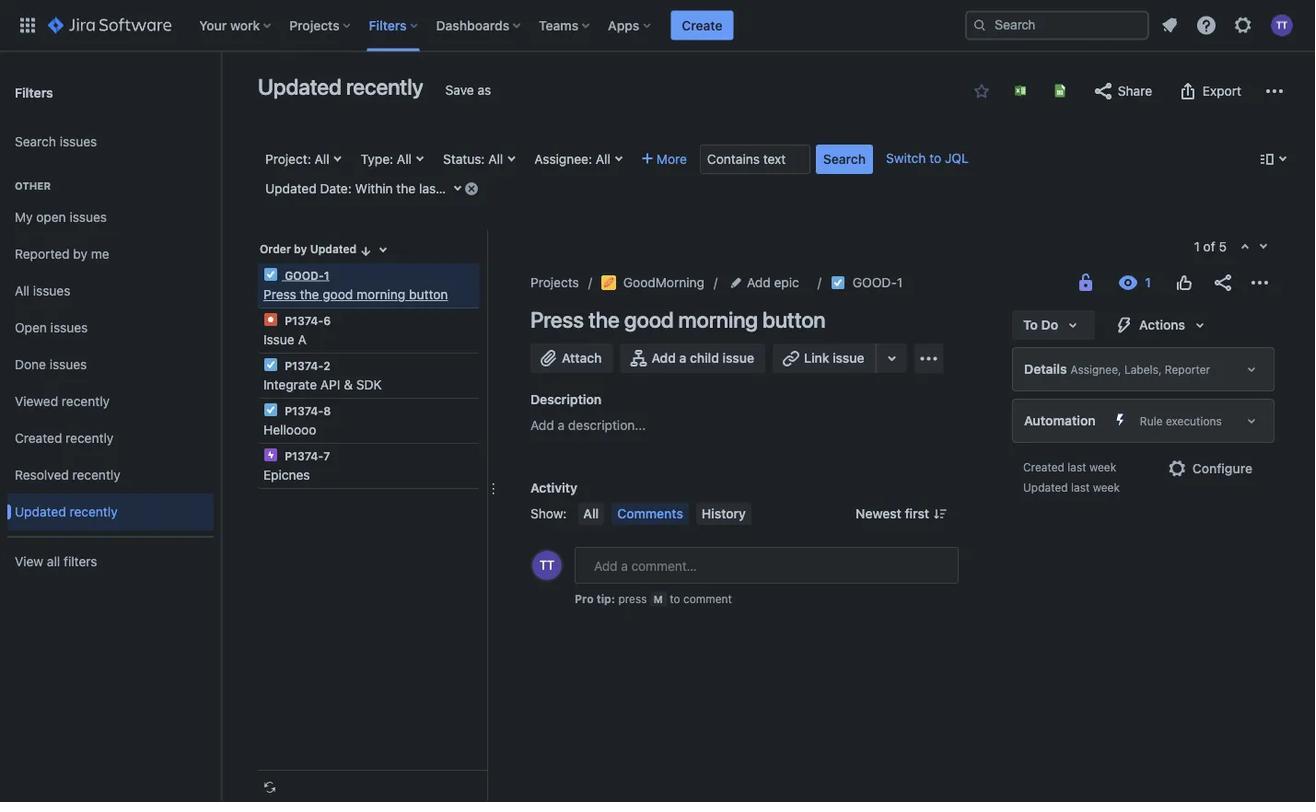 Task type: vqa. For each thing, say whether or not it's contained in the screenshot.


Task type: locate. For each thing, give the bounding box(es) containing it.
button
[[409, 287, 448, 302], [763, 307, 826, 333]]

1 horizontal spatial task image
[[831, 275, 846, 290]]

add
[[747, 275, 771, 290], [652, 351, 676, 366], [531, 418, 554, 433]]

search up 'other'
[[15, 134, 56, 149]]

to
[[930, 151, 942, 166], [670, 592, 680, 605]]

updated left small icon
[[310, 243, 357, 256]]

add app image
[[918, 348, 940, 370]]

p1374- up epicnes
[[285, 450, 324, 463]]

press
[[263, 287, 296, 302], [531, 307, 584, 333]]

0 vertical spatial updated recently
[[258, 74, 423, 100]]

type:
[[361, 152, 394, 167]]

share link
[[1083, 76, 1162, 106]]

good down goodmorning link
[[624, 307, 674, 333]]

more button
[[635, 145, 695, 174]]

pro
[[575, 592, 594, 605]]

filters
[[369, 18, 407, 33], [15, 85, 53, 100]]

1 vertical spatial task image
[[263, 403, 278, 417]]

1 vertical spatial a
[[558, 418, 565, 433]]

0 horizontal spatial by
[[73, 247, 88, 262]]

1
[[444, 181, 450, 196], [1195, 239, 1200, 254], [324, 269, 329, 282], [897, 275, 903, 290]]

0 vertical spatial search
[[15, 134, 56, 149]]

p1374- for epicnes
[[285, 450, 324, 463]]

sdk
[[356, 377, 382, 392]]

good- left the copy link to issue icon
[[853, 275, 897, 290]]

recently up created recently at the bottom left
[[62, 394, 110, 409]]

morning up child
[[679, 307, 758, 333]]

0 vertical spatial filters
[[369, 18, 407, 33]]

1 horizontal spatial issue
[[833, 351, 865, 366]]

1 horizontal spatial to
[[930, 151, 942, 166]]

project:
[[265, 152, 311, 167]]

all right 'show:'
[[584, 506, 599, 521]]

search left switch on the top right of page
[[824, 152, 866, 167]]

open in microsoft excel image
[[1013, 83, 1028, 98]]

issues inside 'link'
[[50, 320, 88, 335]]

morning down small icon
[[357, 287, 406, 302]]

issues up viewed recently
[[50, 357, 87, 372]]

teams button
[[534, 11, 597, 40]]

details assignee, labels, reporter
[[1025, 362, 1211, 377]]

small image
[[359, 244, 373, 258]]

4 p1374- from the top
[[285, 450, 324, 463]]

issues right the open
[[50, 320, 88, 335]]

recently down viewed recently link
[[66, 431, 114, 446]]

all for type: all
[[397, 152, 412, 167]]

0 horizontal spatial filters
[[15, 85, 53, 100]]

good-1
[[282, 269, 329, 282], [853, 275, 903, 290]]

teams
[[539, 18, 579, 33]]

0 vertical spatial press
[[263, 287, 296, 302]]

filters up search issues
[[15, 85, 53, 100]]

newest first
[[856, 506, 930, 521]]

1 horizontal spatial updated recently
[[258, 74, 423, 100]]

p1374-2
[[282, 359, 330, 372]]

the up 'p1374-6'
[[300, 287, 319, 302]]

good-1 up link web pages and more image
[[853, 275, 903, 290]]

good-
[[285, 269, 324, 282], [853, 275, 897, 290]]

updated recently down "projects" popup button
[[258, 74, 423, 100]]

1 task image from the top
[[263, 267, 278, 282]]

all right type:
[[397, 152, 412, 167]]

search issues link
[[7, 123, 214, 160]]

2 vertical spatial add
[[531, 418, 554, 433]]

0 horizontal spatial the
[[300, 287, 319, 302]]

created down viewed
[[15, 431, 62, 446]]

search for search
[[824, 152, 866, 167]]

menu bar
[[574, 503, 755, 525]]

0 vertical spatial created
[[15, 431, 62, 446]]

created down the automation
[[1024, 461, 1065, 474]]

2 vertical spatial last
[[1072, 481, 1090, 494]]

press the good morning button
[[263, 287, 448, 302], [531, 307, 826, 333]]

p1374-7
[[282, 450, 330, 463]]

2 vertical spatial the
[[589, 307, 620, 333]]

open
[[36, 210, 66, 225]]

2 horizontal spatial the
[[589, 307, 620, 333]]

search inside button
[[824, 152, 866, 167]]

task image
[[263, 267, 278, 282], [263, 357, 278, 372]]

primary element
[[11, 0, 966, 51]]

issues for all issues
[[33, 283, 70, 299]]

add left child
[[652, 351, 676, 366]]

0 horizontal spatial good
[[323, 287, 353, 302]]

other group
[[7, 160, 214, 536]]

1 horizontal spatial morning
[[679, 307, 758, 333]]

by for reported
[[73, 247, 88, 262]]

2 task image from the top
[[263, 357, 278, 372]]

by inside other group
[[73, 247, 88, 262]]

a inside button
[[680, 351, 687, 366]]

0 vertical spatial morning
[[357, 287, 406, 302]]

issue right child
[[723, 351, 755, 366]]

by
[[294, 243, 307, 256], [73, 247, 88, 262]]

all right assignee:
[[596, 152, 611, 167]]

actions
[[1140, 317, 1186, 333]]

done
[[15, 357, 46, 372]]

add left 'epic'
[[747, 275, 771, 290]]

do
[[1042, 317, 1059, 333]]

good-1 down the order by updated
[[282, 269, 329, 282]]

0 horizontal spatial issue
[[723, 351, 755, 366]]

add inside dropdown button
[[747, 275, 771, 290]]

add inside button
[[652, 351, 676, 366]]

task image down order
[[263, 267, 278, 282]]

updated recently down resolved recently
[[15, 505, 118, 520]]

your work button
[[194, 11, 278, 40]]

0 horizontal spatial task image
[[263, 403, 278, 417]]

m
[[654, 593, 663, 605]]

all inside "button"
[[584, 506, 599, 521]]

0 horizontal spatial morning
[[357, 287, 406, 302]]

newest
[[856, 506, 902, 521]]

1 vertical spatial search
[[824, 152, 866, 167]]

by for order
[[294, 243, 307, 256]]

1 horizontal spatial by
[[294, 243, 307, 256]]

open issues link
[[7, 310, 214, 346]]

0 vertical spatial add
[[747, 275, 771, 290]]

a for child
[[680, 351, 687, 366]]

issues up my open issues
[[60, 134, 97, 149]]

banner
[[0, 0, 1316, 52]]

by right order
[[294, 243, 307, 256]]

1 horizontal spatial filters
[[369, 18, 407, 33]]

open issues
[[15, 320, 88, 335]]

3 p1374- from the top
[[285, 404, 324, 417]]

executions
[[1166, 415, 1222, 427]]

the
[[397, 181, 416, 196], [300, 287, 319, 302], [589, 307, 620, 333]]

all right status:
[[488, 152, 503, 167]]

p1374- up integrate
[[285, 359, 324, 372]]

good- down the order by updated
[[285, 269, 324, 282]]

status: all
[[443, 152, 503, 167]]

comments
[[617, 506, 684, 521]]

0 vertical spatial to
[[930, 151, 942, 166]]

to left jql
[[930, 151, 942, 166]]

1 vertical spatial press the good morning button
[[531, 307, 826, 333]]

recently down resolved recently link
[[70, 505, 118, 520]]

issues for search issues
[[60, 134, 97, 149]]

view all filters link
[[7, 544, 214, 580]]

jira software image
[[48, 14, 172, 36], [48, 14, 172, 36]]

all for status: all
[[488, 152, 503, 167]]

2 p1374- from the top
[[285, 359, 324, 372]]

1 horizontal spatial good-
[[853, 275, 897, 290]]

status:
[[443, 152, 485, 167]]

search button
[[816, 145, 873, 174]]

1 vertical spatial button
[[763, 307, 826, 333]]

all up date:
[[315, 152, 329, 167]]

0 vertical spatial button
[[409, 287, 448, 302]]

p1374- for issue a
[[285, 314, 324, 327]]

0 horizontal spatial press the good morning button
[[263, 287, 448, 302]]

issue right the link
[[833, 351, 865, 366]]

switch
[[886, 151, 926, 166]]

issues for open issues
[[50, 320, 88, 335]]

copy link to issue image
[[899, 275, 914, 289]]

1 vertical spatial updated recently
[[15, 505, 118, 520]]

morning
[[357, 287, 406, 302], [679, 307, 758, 333]]

search
[[15, 134, 56, 149], [824, 152, 866, 167]]

0 horizontal spatial search
[[15, 134, 56, 149]]

1 left "remove criteria" image
[[444, 181, 450, 196]]

1 vertical spatial good
[[624, 307, 674, 333]]

1 up link web pages and more image
[[897, 275, 903, 290]]

dashboards
[[436, 18, 510, 33]]

projects right work
[[290, 18, 340, 33]]

1 horizontal spatial search
[[824, 152, 866, 167]]

projects left goodmorning image
[[531, 275, 579, 290]]

comments button
[[612, 503, 689, 525]]

updated recently
[[258, 74, 423, 100], [15, 505, 118, 520]]

press up the bug icon
[[263, 287, 296, 302]]

add epic button
[[727, 272, 805, 294]]

your work
[[199, 18, 260, 33]]

1 vertical spatial filters
[[15, 85, 53, 100]]

recently down created recently link
[[72, 468, 120, 483]]

2
[[324, 359, 330, 372]]

press the good morning button down goodmorning
[[531, 307, 826, 333]]

all up the open
[[15, 283, 30, 299]]

1 vertical spatial add
[[652, 351, 676, 366]]

details
[[1025, 362, 1067, 377]]

p1374- up helloooo
[[285, 404, 324, 417]]

projects inside popup button
[[290, 18, 340, 33]]

1 vertical spatial created
[[1024, 461, 1065, 474]]

all for project: all
[[315, 152, 329, 167]]

1 horizontal spatial the
[[397, 181, 416, 196]]

press down the projects link
[[531, 307, 584, 333]]

add for add a description...
[[531, 418, 554, 433]]

resolved
[[15, 468, 69, 483]]

0 horizontal spatial created
[[15, 431, 62, 446]]

actions image
[[1249, 272, 1271, 294]]

vote options: no one has voted for this issue yet. image
[[1174, 272, 1196, 294]]

0 vertical spatial week
[[453, 181, 484, 196]]

add for add a child issue
[[652, 351, 676, 366]]

recently for created recently link
[[66, 431, 114, 446]]

task image down "issue"
[[263, 357, 278, 372]]

1 horizontal spatial add
[[652, 351, 676, 366]]

created inside other group
[[15, 431, 62, 446]]

a left child
[[680, 351, 687, 366]]

filters right "projects" popup button
[[369, 18, 407, 33]]

issue a
[[263, 332, 307, 347]]

1 vertical spatial task image
[[263, 357, 278, 372]]

sidebar navigation image
[[201, 74, 241, 111]]

your profile and settings image
[[1271, 14, 1294, 36]]

created recently
[[15, 431, 114, 446]]

0 horizontal spatial a
[[558, 418, 565, 433]]

5
[[1219, 239, 1227, 254]]

0 horizontal spatial add
[[531, 418, 554, 433]]

1 p1374- from the top
[[285, 314, 324, 327]]

0 vertical spatial task image
[[263, 267, 278, 282]]

1 horizontal spatial projects
[[531, 275, 579, 290]]

filters
[[64, 554, 97, 569]]

search issues
[[15, 134, 97, 149]]

0 vertical spatial last
[[419, 181, 440, 196]]

Add a comment… field
[[575, 547, 959, 584]]

issue
[[723, 351, 755, 366], [833, 351, 865, 366]]

the right within
[[397, 181, 416, 196]]

press the good morning button up 6
[[263, 287, 448, 302]]

by left me
[[73, 247, 88, 262]]

share image
[[1212, 272, 1235, 294]]

details element
[[1013, 347, 1275, 392]]

1 vertical spatial projects
[[531, 275, 579, 290]]

all
[[315, 152, 329, 167], [397, 152, 412, 167], [488, 152, 503, 167], [596, 152, 611, 167], [15, 283, 30, 299], [584, 506, 599, 521]]

0 vertical spatial projects
[[290, 18, 340, 33]]

link
[[804, 351, 830, 366]]

0 horizontal spatial updated recently
[[15, 505, 118, 520]]

last for updated
[[1072, 481, 1090, 494]]

attach button
[[531, 344, 613, 373]]

p1374- up "a"
[[285, 314, 324, 327]]

a for description...
[[558, 418, 565, 433]]

0 vertical spatial a
[[680, 351, 687, 366]]

to right 'm'
[[670, 592, 680, 605]]

issues up open issues
[[33, 283, 70, 299]]

updated down the automation
[[1024, 481, 1068, 494]]

created
[[15, 431, 62, 446], [1024, 461, 1065, 474]]

1 horizontal spatial press
[[531, 307, 584, 333]]

recently for viewed recently link
[[62, 394, 110, 409]]

2 issue from the left
[[833, 351, 865, 366]]

created inside created last week updated last week
[[1024, 461, 1065, 474]]

order
[[260, 243, 291, 256]]

created for created last week updated last week
[[1024, 461, 1065, 474]]

updated down resolved
[[15, 505, 66, 520]]

0 horizontal spatial projects
[[290, 18, 340, 33]]

all for assignee: all
[[596, 152, 611, 167]]

1 horizontal spatial good-1
[[853, 275, 903, 290]]

1 horizontal spatial created
[[1024, 461, 1065, 474]]

viewed recently
[[15, 394, 110, 409]]

the down goodmorning image
[[589, 307, 620, 333]]

p1374- for helloooo
[[285, 404, 324, 417]]

task image left good-1 link
[[831, 275, 846, 290]]

task image
[[831, 275, 846, 290], [263, 403, 278, 417]]

task image up helloooo
[[263, 403, 278, 417]]

projects link
[[531, 272, 579, 294]]

week
[[453, 181, 484, 196], [1090, 461, 1117, 474], [1093, 481, 1120, 494]]

save as
[[446, 82, 491, 98]]

other
[[15, 180, 51, 192]]

task image for press the good morning button
[[263, 267, 278, 282]]

configure
[[1193, 461, 1253, 476]]

add a child issue
[[652, 351, 755, 366]]

1 horizontal spatial a
[[680, 351, 687, 366]]

1 left of
[[1195, 239, 1200, 254]]

actions button
[[1103, 310, 1223, 340]]

2 horizontal spatial add
[[747, 275, 771, 290]]

a down description
[[558, 418, 565, 433]]

add down description
[[531, 418, 554, 433]]

1 vertical spatial to
[[670, 592, 680, 605]]

good up 6
[[323, 287, 353, 302]]

1 horizontal spatial button
[[763, 307, 826, 333]]



Task type: describe. For each thing, give the bounding box(es) containing it.
open in google sheets image
[[1053, 83, 1068, 98]]

small image
[[975, 84, 990, 99]]

created for created recently
[[15, 431, 62, 446]]

resolved recently link
[[7, 457, 214, 494]]

0 vertical spatial good
[[323, 287, 353, 302]]

1 down order by updated link
[[324, 269, 329, 282]]

rule executions
[[1140, 415, 1222, 427]]

updated inside updated recently link
[[15, 505, 66, 520]]

7
[[324, 450, 330, 463]]

labels,
[[1125, 363, 1162, 376]]

1 of 5
[[1195, 239, 1227, 254]]

jql
[[945, 151, 969, 166]]

project: all
[[265, 152, 329, 167]]

type: all
[[361, 152, 412, 167]]

1 vertical spatial week
[[1090, 461, 1117, 474]]

automation element
[[1013, 399, 1275, 443]]

0 vertical spatial the
[[397, 181, 416, 196]]

profile image of terry turtle image
[[533, 551, 562, 580]]

pro tip: press m to comment
[[575, 592, 732, 605]]

viewed recently link
[[7, 383, 214, 420]]

switch to jql
[[886, 151, 969, 166]]

1 horizontal spatial good
[[624, 307, 674, 333]]

search for search issues
[[15, 134, 56, 149]]

my open issues
[[15, 210, 107, 225]]

task image for integrate api & sdk
[[263, 357, 278, 372]]

to do
[[1024, 317, 1059, 333]]

epic
[[774, 275, 800, 290]]

within
[[355, 181, 393, 196]]

history button
[[696, 503, 752, 525]]

0 horizontal spatial press
[[263, 287, 296, 302]]

to
[[1024, 317, 1038, 333]]

issues right open
[[70, 210, 107, 225]]

filters inside "dropdown button"
[[369, 18, 407, 33]]

add for add epic
[[747, 275, 771, 290]]

create button
[[671, 11, 734, 40]]

activity
[[531, 480, 578, 496]]

updated recently link
[[7, 494, 214, 531]]

switch to jql link
[[886, 151, 969, 166]]

automation
[[1025, 413, 1096, 428]]

save as button
[[436, 76, 501, 105]]

rule
[[1140, 415, 1163, 427]]

link issue
[[804, 351, 865, 366]]

created last week updated last week
[[1024, 461, 1120, 494]]

epic image
[[263, 448, 278, 463]]

a
[[298, 332, 307, 347]]

1 issue from the left
[[723, 351, 755, 366]]

all inside other group
[[15, 283, 30, 299]]

0 horizontal spatial good-1
[[282, 269, 329, 282]]

configure link
[[1156, 454, 1264, 484]]

0 horizontal spatial to
[[670, 592, 680, 605]]

Search field
[[966, 11, 1150, 40]]

newest first image
[[933, 507, 948, 521]]

issue
[[263, 332, 295, 347]]

link issue button
[[773, 344, 878, 373]]

api
[[321, 377, 340, 392]]

recently for resolved recently link
[[72, 468, 120, 483]]

all button
[[578, 503, 605, 525]]

goodmorning link
[[601, 272, 705, 294]]

link web pages and more image
[[881, 347, 903, 369]]

p1374-8
[[282, 404, 331, 417]]

0 horizontal spatial button
[[409, 287, 448, 302]]

work
[[230, 18, 260, 33]]

projects for "projects" popup button
[[290, 18, 340, 33]]

good-1 link
[[853, 272, 903, 294]]

1 vertical spatial the
[[300, 287, 319, 302]]

share
[[1118, 83, 1153, 99]]

next issue 'p1374-6' ( type 'j' ) image
[[1257, 240, 1271, 254]]

press
[[619, 592, 647, 605]]

of
[[1204, 239, 1216, 254]]

view all filters
[[15, 554, 97, 569]]

reporter
[[1165, 363, 1211, 376]]

updated down project:
[[265, 181, 317, 196]]

more
[[657, 152, 687, 167]]

goodmorning image
[[601, 275, 616, 290]]

updated recently inside other group
[[15, 505, 118, 520]]

create
[[682, 18, 723, 33]]

order by updated
[[260, 243, 357, 256]]

appswitcher icon image
[[17, 14, 39, 36]]

help image
[[1196, 14, 1218, 36]]

settings image
[[1233, 14, 1255, 36]]

assignee: all
[[535, 152, 611, 167]]

menu bar containing all
[[574, 503, 755, 525]]

all issues link
[[7, 273, 214, 310]]

reported
[[15, 247, 70, 262]]

show:
[[531, 506, 567, 521]]

all
[[47, 554, 60, 569]]

issues for done issues
[[50, 357, 87, 372]]

add a description...
[[531, 418, 646, 433]]

0 vertical spatial task image
[[831, 275, 846, 290]]

newest first button
[[845, 503, 959, 525]]

description
[[531, 392, 602, 407]]

add a child issue button
[[620, 344, 766, 373]]

recently down 'filters' "dropdown button"
[[346, 74, 423, 100]]

updated inside order by updated link
[[310, 243, 357, 256]]

dashboards button
[[431, 11, 528, 40]]

first
[[905, 506, 930, 521]]

banner containing your work
[[0, 0, 1316, 52]]

1 horizontal spatial press the good morning button
[[531, 307, 826, 333]]

reported by me link
[[7, 236, 214, 273]]

me
[[91, 247, 109, 262]]

order by updated link
[[258, 238, 375, 260]]

add epic
[[747, 275, 800, 290]]

recently for updated recently link at the left of page
[[70, 505, 118, 520]]

projects button
[[284, 11, 358, 40]]

bug image
[[263, 312, 278, 327]]

0 horizontal spatial good-
[[285, 269, 324, 282]]

p1374- for integrate api & sdk
[[285, 359, 324, 372]]

search image
[[973, 18, 988, 33]]

view
[[15, 554, 43, 569]]

updated down "projects" popup button
[[258, 74, 342, 100]]

projects for the projects link
[[531, 275, 579, 290]]

tip:
[[597, 592, 615, 605]]

reported by me
[[15, 247, 109, 262]]

open
[[15, 320, 47, 335]]

p1374-6
[[282, 314, 331, 327]]

your
[[199, 18, 227, 33]]

1 vertical spatial morning
[[679, 307, 758, 333]]

updated inside created last week updated last week
[[1024, 481, 1068, 494]]

1 vertical spatial last
[[1068, 461, 1087, 474]]

all issues
[[15, 283, 70, 299]]

1 vertical spatial press
[[531, 307, 584, 333]]

last for the
[[419, 181, 440, 196]]

done issues
[[15, 357, 87, 372]]

to do button
[[1013, 310, 1096, 340]]

integrate
[[263, 377, 317, 392]]

export button
[[1168, 76, 1251, 106]]

comment
[[684, 592, 732, 605]]

notifications image
[[1159, 14, 1181, 36]]

not available - this is the first issue image
[[1238, 240, 1253, 255]]

assignee,
[[1071, 363, 1122, 376]]

apps
[[608, 18, 640, 33]]

Search issues using keywords text field
[[700, 145, 811, 174]]

0 vertical spatial press the good morning button
[[263, 287, 448, 302]]

export
[[1203, 83, 1242, 99]]

2 vertical spatial week
[[1093, 481, 1120, 494]]

remove criteria image
[[464, 181, 479, 196]]

goodmorning
[[624, 275, 705, 290]]



